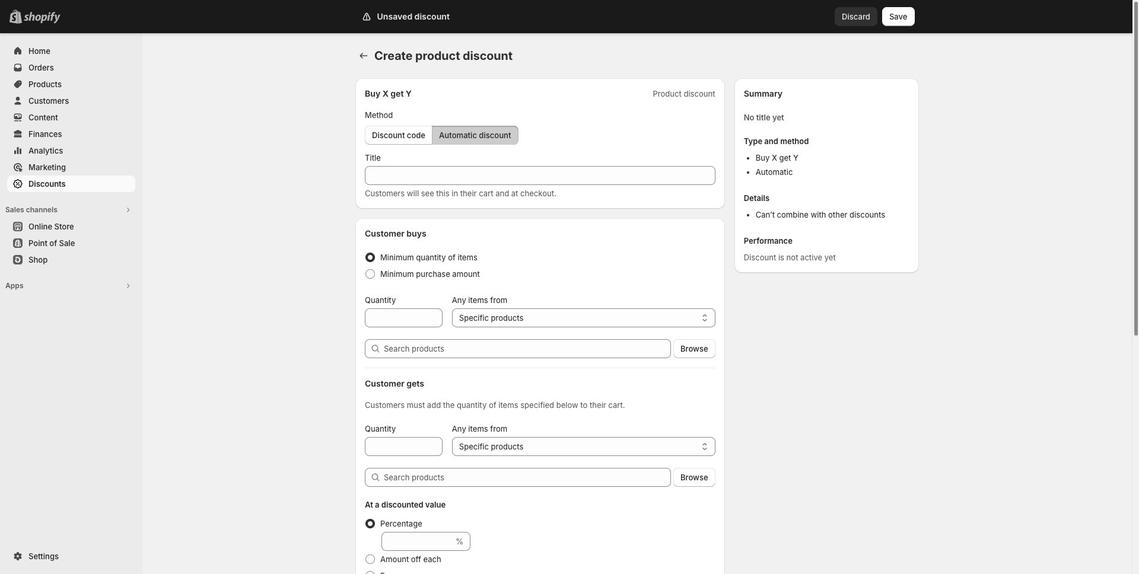 Task type: locate. For each thing, give the bounding box(es) containing it.
Search products text field
[[384, 339, 671, 358]]

None text field
[[365, 309, 442, 328], [365, 437, 442, 456], [365, 309, 442, 328], [365, 437, 442, 456]]

None text field
[[365, 166, 715, 185], [382, 532, 453, 551], [365, 166, 715, 185], [382, 532, 453, 551]]



Task type: describe. For each thing, give the bounding box(es) containing it.
shopify image
[[24, 12, 61, 24]]

Search products text field
[[384, 468, 671, 487]]



Task type: vqa. For each thing, say whether or not it's contained in the screenshot.
text field
yes



